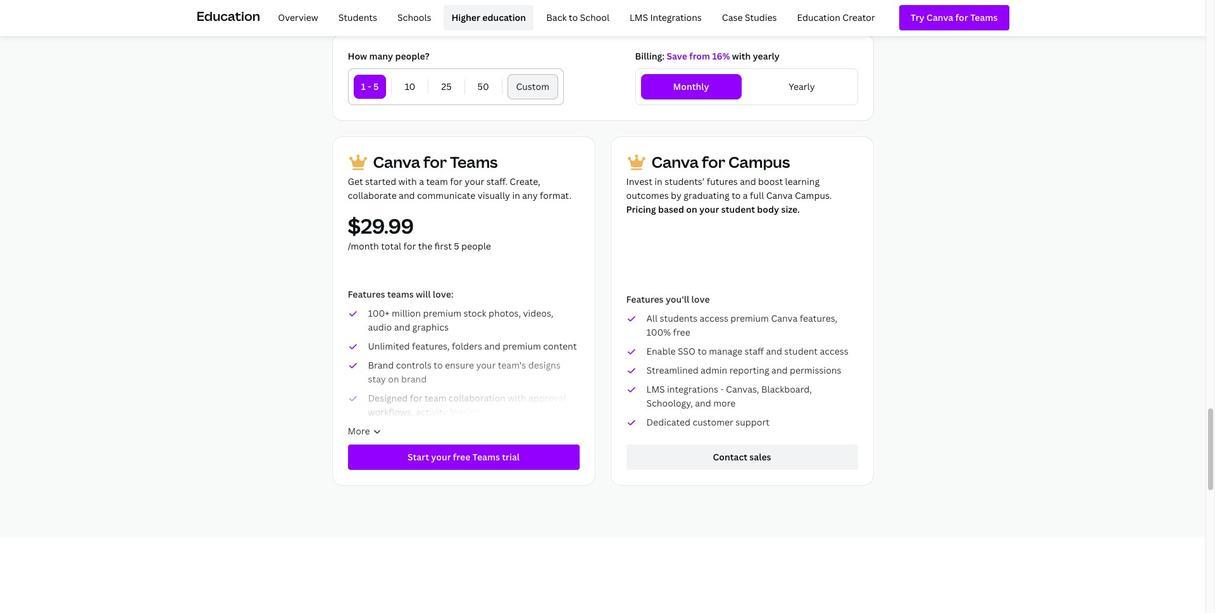Task type: vqa. For each thing, say whether or not it's contained in the screenshot.
'menu bar'
yes



Task type: describe. For each thing, give the bounding box(es) containing it.
education for education creator
[[798, 11, 841, 23]]

case studies
[[722, 11, 777, 23]]

education creator link
[[790, 5, 883, 30]]

menu bar inside the education element
[[265, 5, 883, 30]]

overview link
[[271, 5, 326, 30]]

integrations
[[651, 11, 702, 23]]

students
[[339, 11, 377, 23]]

overview
[[278, 11, 318, 23]]

case
[[722, 11, 743, 23]]

education
[[483, 11, 526, 23]]

back to school
[[547, 11, 610, 23]]

schools
[[398, 11, 432, 23]]

lms integrations link
[[623, 5, 710, 30]]

education creator
[[798, 11, 876, 23]]

back to school link
[[539, 5, 617, 30]]



Task type: locate. For each thing, give the bounding box(es) containing it.
0 horizontal spatial education
[[197, 7, 260, 25]]

education
[[197, 7, 260, 25], [798, 11, 841, 23]]

lms
[[630, 11, 649, 23]]

education element
[[197, 0, 1010, 35]]

education for education
[[197, 7, 260, 25]]

lms integrations
[[630, 11, 702, 23]]

school
[[580, 11, 610, 23]]

higher education link
[[444, 5, 534, 30]]

schools link
[[390, 5, 439, 30]]

higher
[[452, 11, 481, 23]]

creator
[[843, 11, 876, 23]]

menu bar
[[265, 5, 883, 30]]

back
[[547, 11, 567, 23]]

to
[[569, 11, 578, 23]]

education inside education creator link
[[798, 11, 841, 23]]

menu bar containing overview
[[265, 5, 883, 30]]

higher education
[[452, 11, 526, 23]]

1 horizontal spatial education
[[798, 11, 841, 23]]

case studies link
[[715, 5, 785, 30]]

studies
[[745, 11, 777, 23]]

students link
[[331, 5, 385, 30]]



